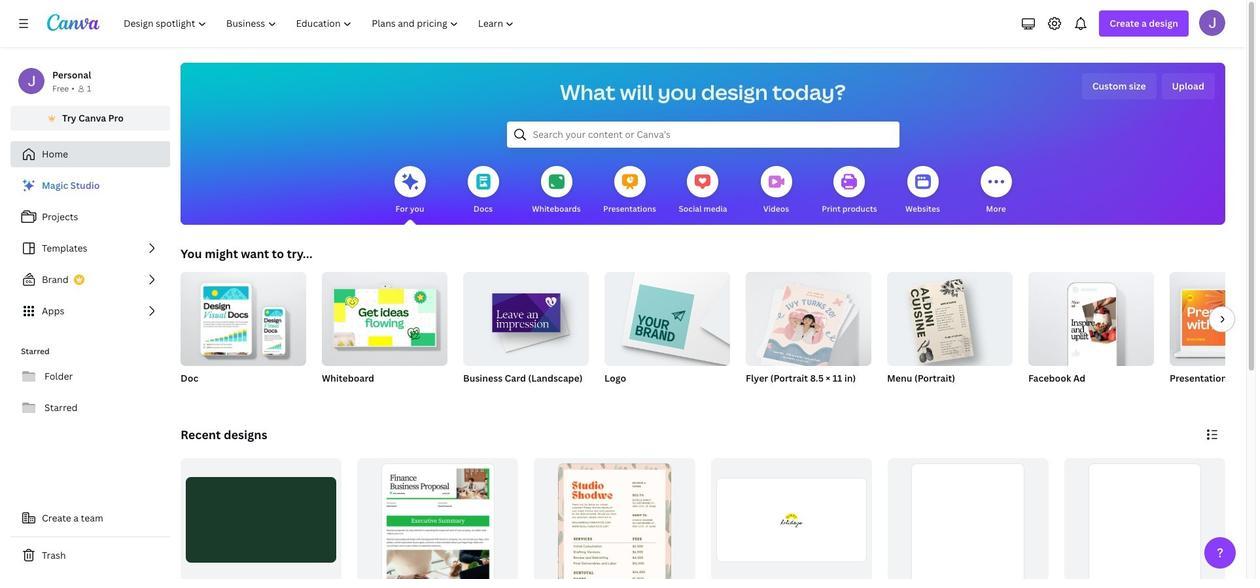 Task type: describe. For each thing, give the bounding box(es) containing it.
top level navigation element
[[115, 10, 526, 37]]

Search search field
[[533, 122, 873, 147]]



Task type: locate. For each thing, give the bounding box(es) containing it.
group
[[181, 267, 306, 402], [181, 267, 306, 367], [322, 267, 448, 402], [322, 267, 448, 367], [463, 267, 589, 402], [463, 267, 589, 367], [605, 267, 730, 402], [605, 267, 730, 367], [746, 267, 872, 402], [746, 267, 872, 371], [887, 267, 1013, 402], [887, 267, 1013, 367], [1029, 267, 1154, 402], [1029, 267, 1154, 367], [1170, 272, 1257, 402], [1170, 272, 1257, 367], [357, 459, 519, 580], [534, 459, 695, 580], [711, 459, 872, 580], [888, 459, 1049, 580], [1065, 459, 1226, 580]]

list
[[10, 173, 170, 325]]

jacob simon image
[[1200, 10, 1226, 36]]

None search field
[[507, 122, 900, 148]]



Task type: vqa. For each thing, say whether or not it's contained in the screenshot.
the "your" related to teaching
no



